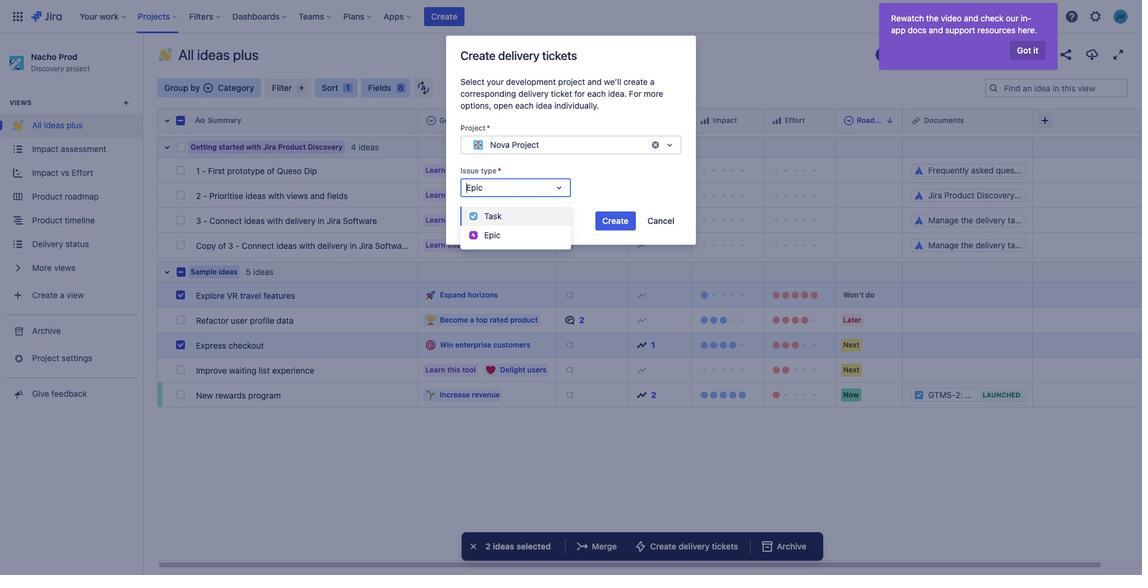 Task type: describe. For each thing, give the bounding box(es) containing it.
2 horizontal spatial project
[[512, 140, 539, 150]]

impact for impact
[[713, 116, 737, 125]]

project settings image
[[12, 353, 24, 365]]

explore
[[196, 291, 225, 301]]

impact vs effort
[[32, 168, 93, 178]]

got it
[[1017, 45, 1039, 55]]

- for first
[[202, 166, 206, 176]]

2 right comments icon
[[579, 315, 585, 325]]

timeline
[[65, 216, 95, 226]]

0 vertical spatial each
[[587, 89, 606, 99]]

become
[[440, 316, 468, 325]]

all ideas plus for :wave: icon inside all ideas plus link
[[32, 120, 83, 131]]

1 horizontal spatial in
[[350, 241, 357, 251]]

a inside main content
[[470, 316, 474, 325]]

our
[[1006, 13, 1019, 23]]

Find an idea in this view field
[[1001, 80, 1127, 96]]

copy
[[196, 241, 216, 251]]

goal
[[439, 116, 455, 125]]

nova project
[[490, 140, 539, 150]]

group by
[[164, 83, 200, 93]]

plus for the topmost :wave: image
[[233, 46, 259, 63]]

fields
[[368, 83, 391, 93]]

explore vr travel features
[[196, 291, 295, 301]]

and up the support
[[964, 13, 979, 23]]

open image
[[663, 138, 677, 152]]

1 vertical spatial connect
[[242, 241, 274, 251]]

idea.
[[608, 89, 627, 99]]

all ideas plus for the topmost :wave: image
[[178, 46, 259, 63]]

travel
[[240, 291, 261, 301]]

issue
[[461, 167, 479, 176]]

create inside create delivery tickets button
[[650, 542, 677, 552]]

5 learn from the top
[[426, 366, 445, 375]]

nacho prod discovery project
[[31, 52, 90, 73]]

prod
[[59, 52, 77, 62]]

horizons
[[468, 291, 498, 300]]

cancel
[[648, 216, 675, 226]]

product
[[510, 316, 538, 325]]

:seedling: image
[[426, 391, 435, 400]]

product timeline
[[32, 216, 95, 226]]

idea
[[536, 101, 552, 111]]

0 horizontal spatial *
[[487, 124, 490, 133]]

dip
[[304, 166, 317, 176]]

roadmap
[[857, 116, 890, 125]]

data
[[277, 316, 294, 326]]

:wave: image inside all ideas plus link
[[12, 120, 23, 131]]

sample
[[191, 268, 217, 277]]

epic inside 'create delivery tickets' dialog
[[466, 183, 483, 193]]

create button inside primary "element"
[[424, 7, 465, 26]]

roadmap image
[[844, 116, 853, 125]]

impact assessment link
[[0, 138, 143, 162]]

2 right the close image
[[486, 542, 491, 552]]

experience
[[272, 366, 314, 376]]

options,
[[461, 101, 492, 111]]

and inside select your development project and we'll create a corresponding delivery ticket for each idea. for more options, open each idea individually.
[[588, 77, 602, 87]]

in-
[[1021, 13, 1032, 23]]

1 horizontal spatial archive
[[777, 542, 807, 552]]

:trophy: image
[[426, 316, 435, 325]]

delivery inside button
[[679, 542, 710, 552]]

profile
[[250, 316, 274, 326]]

1 button
[[632, 336, 687, 355]]

tool for 3 - connect ideas with delivery in jira software
[[462, 216, 476, 225]]

effort inside button
[[785, 116, 805, 125]]

none text field inside 'create delivery tickets' dialog
[[466, 182, 469, 194]]

all inside all ideas plus link
[[32, 120, 42, 131]]

plus for :wave: icon inside all ideas plus link
[[67, 120, 83, 131]]

revenue
[[472, 391, 500, 400]]

learn this tool for 2 - prioritise ideas with views and fields
[[426, 191, 476, 200]]

new rewards program
[[196, 391, 281, 401]]

this for 2 - prioritise ideas with views and fields
[[447, 191, 460, 200]]

open
[[494, 101, 513, 111]]

group
[[164, 83, 188, 93]]

project for project *
[[461, 124, 486, 133]]

status
[[65, 239, 89, 250]]

1 horizontal spatial :wave: image
[[159, 48, 172, 61]]

effort image
[[772, 116, 782, 125]]

header.desc image
[[885, 116, 895, 125]]

product inside product roadmap link
[[32, 192, 63, 202]]

user
[[231, 316, 248, 326]]

resources
[[978, 25, 1016, 35]]

won't do
[[843, 291, 875, 300]]

summary
[[208, 116, 241, 125]]

2 ideas selected
[[486, 542, 551, 552]]

jira product discovery navigation element
[[0, 33, 143, 576]]

won't
[[843, 291, 864, 300]]

8
[[398, 83, 404, 93]]

hyperlink image
[[911, 116, 921, 125]]

express checkout
[[196, 341, 264, 351]]

5
[[246, 267, 251, 277]]

got
[[1017, 45, 1031, 55]]

individually.
[[555, 101, 599, 111]]

Search field
[[916, 7, 1035, 26]]

:heart: image
[[486, 366, 496, 375]]

express
[[196, 341, 226, 351]]

project for project settings
[[32, 354, 59, 364]]

merge
[[592, 542, 617, 552]]

video
[[941, 13, 962, 23]]

delivery up 'development'
[[498, 49, 540, 62]]

and down the
[[929, 25, 943, 35]]

- for prioritise
[[203, 191, 207, 201]]

project settings
[[32, 354, 92, 364]]

issue type *
[[461, 167, 501, 176]]

1 - first prototype of queso dip
[[196, 166, 317, 176]]

later
[[843, 316, 862, 325]]

1 inside button
[[651, 340, 656, 350]]

goal button
[[423, 111, 551, 130]]

create delivery tickets dialog
[[446, 36, 696, 245]]

0 horizontal spatial 1
[[196, 166, 200, 176]]

:wave: image inside all ideas plus link
[[12, 120, 23, 131]]

feedback
[[51, 389, 87, 400]]

become a top rated product
[[440, 316, 538, 325]]

nacho
[[31, 52, 57, 62]]

1 vertical spatial software
[[375, 241, 409, 251]]

sort
[[322, 83, 338, 93]]

0 vertical spatial views
[[287, 191, 308, 201]]

all ideas plus link
[[0, 114, 143, 138]]

views inside group
[[54, 263, 76, 273]]

create banner
[[0, 0, 1142, 33]]

merge image
[[575, 540, 590, 555]]

impact vs effort link
[[0, 162, 143, 185]]

app
[[891, 25, 906, 35]]

rewatch
[[891, 13, 924, 23]]

1 vertical spatial *
[[498, 167, 501, 176]]

2 left prioritise
[[196, 191, 201, 201]]

expand horizons
[[440, 291, 498, 300]]

next for express checkout
[[843, 341, 860, 350]]

vr
[[227, 291, 238, 301]]

project *
[[461, 124, 490, 133]]

1 horizontal spatial of
[[267, 166, 275, 176]]

launched
[[983, 392, 1021, 399]]

we'll
[[604, 77, 621, 87]]

insights image for 2
[[637, 391, 646, 400]]

tickets inside button
[[712, 542, 738, 552]]

more
[[32, 263, 52, 273]]

effort inside jira product discovery navigation element
[[72, 168, 93, 178]]

users for 1 - first prototype of queso dip
[[527, 166, 547, 175]]

impact for impact assessment
[[32, 144, 59, 154]]

by
[[191, 83, 200, 93]]

tickets inside dialog
[[542, 49, 577, 62]]

check
[[981, 13, 1004, 23]]

type image
[[474, 140, 483, 150]]

summary image
[[195, 116, 204, 125]]

1 horizontal spatial epic
[[484, 230, 501, 240]]

assessment
[[61, 144, 106, 154]]

none text field inside 'create delivery tickets' dialog
[[466, 139, 469, 151]]

increase revenue
[[440, 391, 500, 400]]

new
[[196, 391, 213, 401]]

1 learn this tool from the top
[[426, 166, 476, 175]]



Task type: vqa. For each thing, say whether or not it's contained in the screenshot.
Learn
yes



Task type: locate. For each thing, give the bounding box(es) containing it.
:heart: image for 1 - first prototype of queso dip
[[486, 166, 496, 175]]

1 this from the top
[[447, 166, 460, 175]]

1 vertical spatial project
[[558, 77, 585, 87]]

epic down issue
[[466, 183, 483, 193]]

1 horizontal spatial a
[[650, 77, 655, 87]]

2 vertical spatial 1
[[651, 340, 656, 350]]

win
[[440, 341, 453, 350]]

0 vertical spatial insights image
[[637, 341, 646, 350]]

getting
[[191, 143, 217, 152], [191, 143, 217, 152]]

0 vertical spatial a
[[650, 77, 655, 87]]

epic
[[466, 183, 483, 193], [484, 230, 501, 240]]

1 horizontal spatial 2 button
[[632, 386, 687, 405]]

0 horizontal spatial of
[[218, 241, 226, 251]]

feedback image
[[12, 389, 24, 401]]

0 vertical spatial users
[[527, 166, 547, 175]]

1 horizontal spatial 3
[[228, 241, 233, 251]]

0 vertical spatial impact
[[713, 116, 737, 125]]

None text field
[[466, 139, 469, 151]]

tickets left archive image
[[712, 542, 738, 552]]

plus inside group
[[67, 120, 83, 131]]

1 horizontal spatial archive button
[[756, 538, 814, 557]]

project inside the nacho prod discovery project
[[66, 64, 90, 73]]

1 tool from the top
[[462, 166, 476, 175]]

:wave: image
[[159, 48, 172, 61], [12, 120, 23, 131]]

5 learn this tool from the top
[[426, 366, 476, 375]]

ideas inside jira product discovery navigation element
[[44, 120, 64, 131]]

delight users for improve waiting list experience
[[500, 366, 547, 375]]

program
[[248, 391, 281, 401]]

1 horizontal spatial all ideas plus
[[178, 46, 259, 63]]

0 vertical spatial create delivery tickets
[[461, 49, 577, 62]]

:rocket: image
[[426, 291, 435, 300], [426, 291, 435, 300]]

1 next from the top
[[843, 341, 860, 350]]

connect down prioritise
[[210, 216, 242, 226]]

1 delight from the top
[[500, 166, 526, 175]]

impact for impact vs effort
[[32, 168, 59, 178]]

delivery down 'development'
[[519, 89, 549, 99]]

1 horizontal spatial :wave: image
[[159, 48, 172, 61]]

create delivery tickets inside button
[[650, 542, 738, 552]]

impact inside button
[[713, 116, 737, 125]]

1 vertical spatial 3
[[228, 241, 233, 251]]

:heart: image for improve waiting list experience
[[486, 366, 496, 375]]

0 vertical spatial in
[[318, 216, 324, 226]]

delight users
[[500, 166, 547, 175], [500, 366, 547, 375]]

0 vertical spatial plus
[[233, 46, 259, 63]]

create button inside dialog
[[595, 212, 636, 231]]

in
[[318, 216, 324, 226], [350, 241, 357, 251]]

:wave: image
[[159, 48, 172, 61], [12, 120, 23, 131]]

- for connect
[[203, 216, 207, 226]]

ticket
[[551, 89, 572, 99]]

1 vertical spatial delight users
[[500, 366, 547, 375]]

0 vertical spatial :wave: image
[[159, 48, 172, 61]]

1 vertical spatial each
[[515, 101, 534, 111]]

more views link
[[0, 257, 143, 281]]

filter
[[272, 83, 292, 93]]

3 - connect ideas with delivery in jira software
[[196, 216, 377, 226]]

impact up impact vs effort
[[32, 144, 59, 154]]

connect
[[210, 216, 242, 226], [242, 241, 274, 251]]

plus up category
[[233, 46, 259, 63]]

delight right :heart: icon at the left bottom
[[500, 366, 526, 375]]

impact button
[[696, 111, 759, 130]]

2 vertical spatial impact
[[32, 168, 59, 178]]

delight for improve waiting list experience
[[500, 366, 526, 375]]

1 vertical spatial :wave: image
[[12, 120, 23, 131]]

1 vertical spatial project
[[512, 140, 539, 150]]

category
[[218, 83, 254, 93]]

project right the project settings icon
[[32, 354, 59, 364]]

copy of 3 - connect ideas with delivery in jira software
[[196, 241, 409, 251]]

each right for
[[587, 89, 606, 99]]

all ideas plus up impact assessment
[[32, 120, 83, 131]]

2 insights image from the top
[[637, 391, 646, 400]]

0 vertical spatial connect
[[210, 216, 242, 226]]

1 vertical spatial insights image
[[637, 391, 646, 400]]

2 this from the top
[[447, 191, 460, 200]]

*
[[487, 124, 490, 133], [498, 167, 501, 176]]

project up type image
[[461, 124, 486, 133]]

tickets up ticket
[[542, 49, 577, 62]]

learn this tool down type image
[[426, 166, 476, 175]]

clear image
[[651, 140, 660, 150]]

2 next from the top
[[843, 366, 860, 375]]

learn this tool down win
[[426, 366, 476, 375]]

0 horizontal spatial project
[[66, 64, 90, 73]]

learn this tool for 3 - connect ideas with delivery in jira software
[[426, 216, 476, 225]]

2 down 1 button
[[651, 390, 657, 400]]

0 vertical spatial project
[[66, 64, 90, 73]]

group containing all ideas plus
[[0, 83, 143, 315]]

collapse all image
[[160, 114, 174, 128]]

of left queso at the left top of the page
[[267, 166, 275, 176]]

give feedback button
[[0, 383, 143, 407]]

delivery inside select your development project and we'll create a corresponding delivery ticket for each idea. for more options, open each idea individually.
[[519, 89, 549, 99]]

customers
[[493, 341, 531, 350]]

task
[[484, 211, 502, 221]]

views right the more
[[54, 263, 76, 273]]

1 horizontal spatial create delivery tickets
[[650, 542, 738, 552]]

summary button
[[191, 111, 413, 130]]

project right the nova on the left top of the page
[[512, 140, 539, 150]]

and left we'll
[[588, 77, 602, 87]]

delivery
[[498, 49, 540, 62], [519, 89, 549, 99], [285, 216, 315, 226], [318, 241, 348, 251], [679, 542, 710, 552]]

0 vertical spatial archive button
[[0, 320, 143, 344]]

4 tool from the top
[[462, 241, 476, 250]]

views
[[10, 99, 32, 106]]

1 vertical spatial epic
[[484, 230, 501, 240]]

all ideas plus up single select dropdown image
[[178, 46, 259, 63]]

learn this tool left task
[[426, 216, 476, 225]]

delight for 1 - first prototype of queso dip
[[500, 166, 526, 175]]

1 vertical spatial all ideas plus
[[32, 120, 83, 131]]

2 learn this tool from the top
[[426, 191, 476, 200]]

next down the later
[[843, 341, 860, 350]]

insights image
[[637, 341, 646, 350], [637, 391, 646, 400]]

all up 'group by'
[[178, 46, 194, 63]]

0 horizontal spatial in
[[318, 216, 324, 226]]

5 ideas
[[246, 267, 274, 277]]

all up impact assessment
[[32, 120, 42, 131]]

project up for
[[558, 77, 585, 87]]

1 users from the top
[[527, 166, 547, 175]]

:wave: image down views
[[12, 120, 23, 131]]

1 vertical spatial next
[[843, 366, 860, 375]]

tool up expand horizons
[[462, 241, 476, 250]]

3 up copy
[[196, 216, 201, 226]]

0 vertical spatial delight
[[500, 166, 526, 175]]

epic down task
[[484, 230, 501, 240]]

1 learn from the top
[[426, 166, 445, 175]]

0 horizontal spatial create delivery tickets
[[461, 49, 577, 62]]

- up copy
[[203, 216, 207, 226]]

1 vertical spatial users
[[527, 366, 547, 375]]

2 button
[[560, 311, 623, 330], [632, 386, 687, 405]]

expand image
[[1111, 48, 1126, 62]]

connect up 5 ideas
[[242, 241, 274, 251]]

:seedling: image
[[426, 391, 435, 400]]

search image
[[921, 12, 931, 21]]

3
[[196, 216, 201, 226], [228, 241, 233, 251]]

project down the prod
[[66, 64, 90, 73]]

0 vertical spatial delight users
[[500, 166, 547, 175]]

getting started with jira product discovery
[[191, 143, 343, 152], [191, 143, 343, 152]]

1 insights image from the top
[[637, 341, 646, 350]]

more views
[[32, 263, 76, 273]]

delivery down the 'fields'
[[318, 241, 348, 251]]

each
[[587, 89, 606, 99], [515, 101, 534, 111]]

1 vertical spatial effort
[[72, 168, 93, 178]]

:wave: image up the group
[[159, 48, 172, 61]]

documents button
[[908, 111, 1028, 130]]

users for improve waiting list experience
[[527, 366, 547, 375]]

learn this tool up expand
[[426, 241, 476, 250]]

impact left vs
[[32, 168, 59, 178]]

1 horizontal spatial effort
[[785, 116, 805, 125]]

insights image for 1
[[637, 341, 646, 350]]

for
[[629, 89, 642, 99]]

group inside all ideas plus main content
[[0, 83, 143, 315]]

0 horizontal spatial archive button
[[0, 320, 143, 344]]

users down "customers"
[[527, 366, 547, 375]]

1 vertical spatial 1
[[196, 166, 200, 176]]

0 vertical spatial software
[[343, 216, 377, 226]]

0 vertical spatial 3
[[196, 216, 201, 226]]

1 vertical spatial tickets
[[712, 542, 738, 552]]

increase
[[440, 391, 470, 400]]

project inside button
[[32, 354, 59, 364]]

:heart: image
[[486, 166, 496, 175], [486, 166, 496, 175], [486, 366, 496, 375]]

now
[[843, 391, 859, 400]]

effort right effort image at the right top
[[785, 116, 805, 125]]

it
[[1034, 45, 1039, 55]]

this for copy of 3 - connect ideas with delivery in jira software
[[447, 241, 460, 250]]

3 tool from the top
[[462, 216, 476, 225]]

archive up project settings
[[32, 326, 61, 336]]

1 horizontal spatial 1
[[346, 83, 350, 93]]

this for 3 - connect ideas with delivery in jira software
[[447, 216, 460, 225]]

1 vertical spatial impact
[[32, 144, 59, 154]]

next
[[843, 341, 860, 350], [843, 366, 860, 375]]

add image
[[565, 166, 574, 175], [565, 191, 574, 200], [565, 216, 574, 225], [637, 216, 646, 225], [565, 241, 574, 250], [565, 291, 574, 300], [565, 291, 574, 300], [565, 341, 574, 350], [565, 341, 574, 350], [565, 366, 574, 375], [565, 366, 574, 375], [637, 366, 646, 375]]

product inside the product timeline link
[[32, 216, 63, 226]]

do
[[866, 291, 875, 300]]

project for discovery
[[66, 64, 90, 73]]

all ideas plus inside group
[[32, 120, 83, 131]]

open image
[[552, 181, 566, 195]]

impact right impact icon
[[713, 116, 737, 125]]

0 horizontal spatial plus
[[67, 120, 83, 131]]

insights image inside 1 button
[[637, 341, 646, 350]]

1 vertical spatial create delivery tickets
[[650, 542, 738, 552]]

1 horizontal spatial all
[[178, 46, 194, 63]]

tool down issue
[[462, 191, 476, 200]]

0 vertical spatial of
[[267, 166, 275, 176]]

None text field
[[466, 182, 469, 194]]

next for improve waiting list experience
[[843, 366, 860, 375]]

3 learn from the top
[[426, 216, 445, 225]]

project inside select your development project and we'll create a corresponding delivery ticket for each idea. for more options, open each idea individually.
[[558, 77, 585, 87]]

2 tool from the top
[[462, 191, 476, 200]]

- right copy
[[236, 241, 240, 251]]

comments image
[[565, 316, 574, 325]]

delivery status link
[[0, 233, 143, 257]]

0 horizontal spatial epic
[[466, 183, 483, 193]]

next up now
[[843, 366, 860, 375]]

1 vertical spatial create button
[[595, 212, 636, 231]]

1 horizontal spatial plus
[[233, 46, 259, 63]]

impact
[[713, 116, 737, 125], [32, 144, 59, 154], [32, 168, 59, 178]]

selected
[[517, 542, 551, 552]]

0 vertical spatial *
[[487, 124, 490, 133]]

1 horizontal spatial each
[[587, 89, 606, 99]]

all
[[178, 46, 194, 63], [32, 120, 42, 131]]

0 vertical spatial archive
[[32, 326, 61, 336]]

add image
[[565, 166, 574, 175], [565, 191, 574, 200], [565, 216, 574, 225], [565, 241, 574, 250], [637, 241, 646, 250], [637, 291, 646, 300], [637, 316, 646, 325], [565, 391, 574, 400], [565, 391, 574, 400]]

roadmap
[[65, 192, 99, 202]]

* up the nova on the left top of the page
[[487, 124, 490, 133]]

this
[[447, 166, 460, 175], [447, 191, 460, 200], [447, 216, 460, 225], [447, 241, 460, 250], [447, 366, 460, 375]]

0 vertical spatial tickets
[[542, 49, 577, 62]]

0 vertical spatial project
[[461, 124, 486, 133]]

create inside primary "element"
[[431, 11, 458, 21]]

learn for 2 - prioritise ideas with views and fields
[[426, 191, 445, 200]]

4 this from the top
[[447, 241, 460, 250]]

rewatch the video and check our in- app docs and support resources here.
[[891, 13, 1037, 35]]

delight users down "customers"
[[500, 366, 547, 375]]

1 vertical spatial archive button
[[756, 538, 814, 557]]

prioritise
[[209, 191, 243, 201]]

0 horizontal spatial :wave: image
[[12, 120, 23, 131]]

1 vertical spatial of
[[218, 241, 226, 251]]

create delivery tickets button
[[629, 538, 745, 557]]

4 learn from the top
[[426, 241, 445, 250]]

expand
[[440, 291, 466, 300]]

1 horizontal spatial *
[[498, 167, 501, 176]]

archive inside jira product discovery navigation element
[[32, 326, 61, 336]]

-
[[202, 166, 206, 176], [203, 191, 207, 201], [203, 216, 207, 226], [236, 241, 240, 251]]

1 vertical spatial views
[[54, 263, 76, 273]]

delivery status
[[32, 239, 89, 250]]

learn this tool for copy of 3 - connect ideas with delivery in jira software
[[426, 241, 476, 250]]

jira image
[[31, 9, 62, 24], [31, 9, 62, 24]]

cell
[[418, 108, 556, 133], [556, 108, 628, 133], [628, 108, 692, 133], [628, 108, 692, 133], [692, 108, 764, 133], [764, 108, 836, 133], [836, 108, 903, 133], [903, 108, 1033, 133], [1033, 108, 1142, 133], [418, 137, 556, 158], [556, 137, 628, 158], [628, 137, 692, 158], [692, 137, 764, 158], [764, 137, 836, 158], [764, 137, 836, 158], [836, 137, 903, 158], [836, 137, 903, 158], [903, 137, 1033, 158], [903, 137, 1033, 158], [1033, 137, 1142, 158], [628, 158, 692, 183], [836, 158, 903, 183], [1033, 158, 1142, 183], [628, 183, 692, 208], [836, 183, 903, 208], [1033, 183, 1142, 208], [1033, 208, 1142, 233], [836, 233, 903, 258], [1033, 233, 1142, 258], [418, 262, 556, 283], [836, 262, 903, 283], [903, 283, 1033, 308], [1033, 283, 1142, 308], [903, 308, 1033, 333], [1033, 308, 1142, 333], [903, 333, 1033, 358], [1033, 333, 1142, 358], [903, 358, 1033, 383], [1033, 358, 1142, 383], [1033, 383, 1142, 408]]

sample ideas
[[191, 268, 237, 277]]

tool left task
[[462, 216, 476, 225]]

a inside select your development project and we'll create a corresponding delivery ticket for each idea. for more options, open each idea individually.
[[650, 77, 655, 87]]

5 this from the top
[[447, 366, 460, 375]]

single select dropdown image
[[204, 83, 213, 93]]

:trophy: image
[[426, 316, 435, 325]]

2 delight from the top
[[500, 366, 526, 375]]

impact image
[[700, 116, 710, 125]]

delight users down nova project
[[500, 166, 547, 175]]

effort right vs
[[72, 168, 93, 178]]

archive
[[32, 326, 61, 336], [777, 542, 807, 552]]

create delivery tickets up 'development'
[[461, 49, 577, 62]]

0 vertical spatial 2 button
[[560, 311, 623, 330]]

3 learn this tool from the top
[[426, 216, 476, 225]]

archive image
[[760, 540, 775, 555]]

archive right archive image
[[777, 542, 807, 552]]

the
[[926, 13, 939, 23]]

0 vertical spatial :wave: image
[[159, 48, 172, 61]]

and left the 'fields'
[[310, 191, 325, 201]]

create delivery tickets image
[[634, 540, 648, 555]]

0 horizontal spatial project
[[32, 354, 59, 364]]

tool for copy of 3 - connect ideas with delivery in jira software
[[462, 241, 476, 250]]

1
[[346, 83, 350, 93], [196, 166, 200, 176], [651, 340, 656, 350]]

tool left :heart: icon at the left bottom
[[462, 366, 476, 375]]

0 vertical spatial next
[[843, 341, 860, 350]]

your
[[487, 77, 504, 87]]

primary element
[[7, 0, 907, 33]]

0 vertical spatial 1
[[346, 83, 350, 93]]

goal image
[[426, 116, 436, 125]]

0 horizontal spatial :wave: image
[[12, 120, 23, 131]]

filter button
[[265, 79, 311, 98]]

:dart: image
[[426, 341, 435, 350], [426, 341, 435, 350]]

docs
[[908, 25, 927, 35]]

0 vertical spatial epic
[[466, 183, 483, 193]]

effort button
[[768, 111, 831, 130]]

1 vertical spatial 2 button
[[632, 386, 687, 405]]

0 horizontal spatial 2 button
[[560, 311, 623, 330]]

delivery right create delivery tickets image
[[679, 542, 710, 552]]

product roadmap
[[32, 192, 99, 202]]

list
[[259, 366, 270, 376]]

plus up impact assessment link
[[67, 120, 83, 131]]

impact assessment
[[32, 144, 106, 154]]

close image
[[467, 540, 481, 555]]

- left prioritise
[[203, 191, 207, 201]]

tool
[[462, 166, 476, 175], [462, 191, 476, 200], [462, 216, 476, 225], [462, 241, 476, 250], [462, 366, 476, 375]]

3 right copy
[[228, 241, 233, 251]]

0 horizontal spatial 3
[[196, 216, 201, 226]]

create delivery tickets
[[461, 49, 577, 62], [650, 542, 738, 552]]

all ideas plus main content
[[0, 3, 1142, 576]]

1 vertical spatial delight
[[500, 366, 526, 375]]

0 vertical spatial effort
[[785, 116, 805, 125]]

views
[[287, 191, 308, 201], [54, 263, 76, 273]]

:wave: image down views
[[12, 120, 23, 131]]

learn for 3 - connect ideas with delivery in jira software
[[426, 216, 445, 225]]

project for development
[[558, 77, 585, 87]]

delight right 'type'
[[500, 166, 526, 175]]

started
[[219, 143, 244, 152], [219, 143, 244, 152]]

2 delight users from the top
[[500, 366, 547, 375]]

0 vertical spatial all ideas plus
[[178, 46, 259, 63]]

merge button
[[571, 538, 624, 557]]

1 vertical spatial archive
[[777, 542, 807, 552]]

nova
[[490, 140, 510, 150]]

* right 'type'
[[498, 167, 501, 176]]

1 horizontal spatial create button
[[595, 212, 636, 231]]

a up more
[[650, 77, 655, 87]]

tool for 2 - prioritise ideas with views and fields
[[462, 191, 476, 200]]

discovery inside the nacho prod discovery project
[[31, 64, 64, 73]]

0 horizontal spatial all
[[32, 120, 42, 131]]

a left top
[[470, 316, 474, 325]]

create delivery tickets right create delivery tickets image
[[650, 542, 738, 552]]

0 horizontal spatial tickets
[[542, 49, 577, 62]]

software
[[343, 216, 377, 226], [375, 241, 409, 251]]

3 this from the top
[[447, 216, 460, 225]]

delight users for 1 - first prototype of queso dip
[[500, 166, 547, 175]]

checkout
[[229, 341, 264, 351]]

create delivery tickets inside dialog
[[461, 49, 577, 62]]

2 users from the top
[[527, 366, 547, 375]]

delivery up "copy of 3 - connect ideas with delivery in jira software"
[[285, 216, 315, 226]]

vs
[[61, 168, 69, 178]]

1 vertical spatial all
[[32, 120, 42, 131]]

tool left 'type'
[[462, 166, 476, 175]]

users down nova project
[[527, 166, 547, 175]]

2 vertical spatial project
[[32, 354, 59, 364]]

4 learn this tool from the top
[[426, 241, 476, 250]]

0 horizontal spatial each
[[515, 101, 534, 111]]

improve
[[196, 366, 227, 376]]

queso
[[277, 166, 302, 176]]

:wave: image up the group
[[159, 48, 172, 61]]

- left "first"
[[202, 166, 206, 176]]

views down queso at the left top of the page
[[287, 191, 308, 201]]

refactor
[[196, 316, 229, 326]]

2 horizontal spatial 1
[[651, 340, 656, 350]]

1 delight users from the top
[[500, 166, 547, 175]]

0 horizontal spatial views
[[54, 263, 76, 273]]

rated
[[490, 316, 508, 325]]

give
[[32, 389, 49, 400]]

learn this tool down issue
[[426, 191, 476, 200]]

of right copy
[[218, 241, 226, 251]]

each left idea
[[515, 101, 534, 111]]

win enterprise customers
[[440, 341, 531, 350]]

0 horizontal spatial effort
[[72, 168, 93, 178]]

0 vertical spatial create button
[[424, 7, 465, 26]]

group
[[0, 83, 143, 315]]

1 vertical spatial :wave: image
[[12, 120, 23, 131]]

learn for copy of 3 - connect ideas with delivery in jira software
[[426, 241, 445, 250]]

fields
[[327, 191, 348, 201]]

2 learn from the top
[[426, 191, 445, 200]]

5 tool from the top
[[462, 366, 476, 375]]



